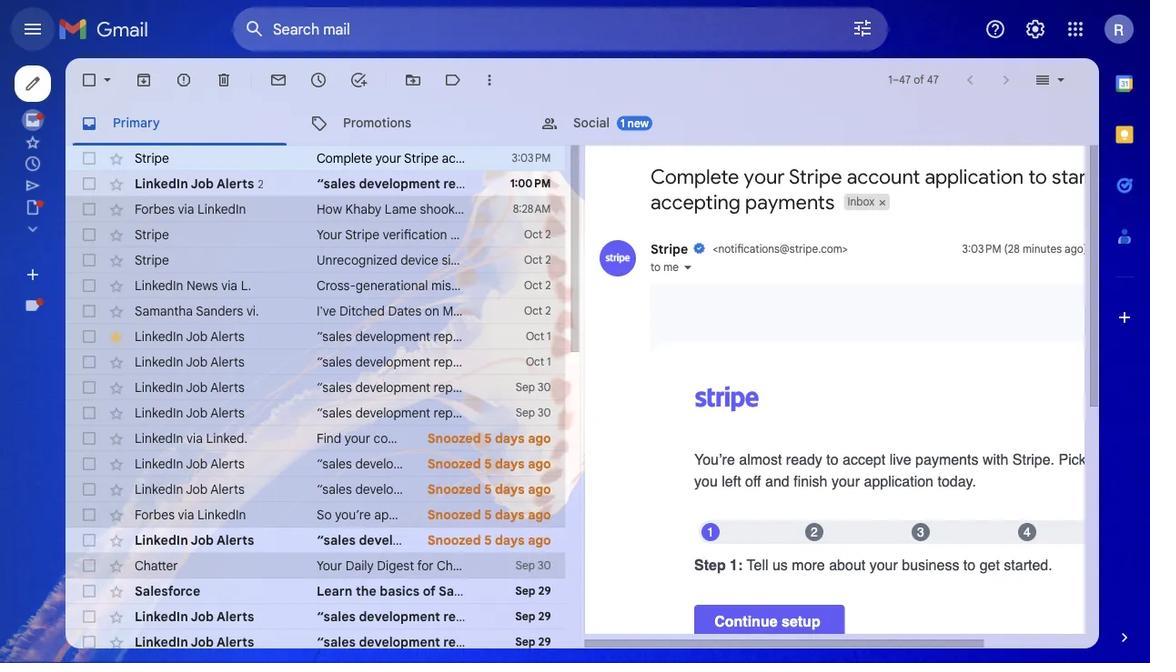 Task type: locate. For each thing, give the bounding box(es) containing it.
- right aidoc on the top of the page
[[588, 176, 594, 192]]

to me
[[650, 261, 679, 274]]

18 row from the top
[[66, 579, 566, 604]]

development inside 'link'
[[355, 456, 431, 472]]

delete image
[[215, 71, 233, 89]]

opportunities inside "sales development representative": 21 opportunities 'link'
[[545, 456, 622, 472]]

inbox button
[[844, 194, 876, 210]]

navigation containing inbox
[[0, 58, 218, 664]]

5 snoozed 5 days ago from the top
[[428, 532, 551, 548]]

2 vertical spatial 29
[[538, 636, 551, 649]]

development for "sales development representative": aidoc - sales development representative and more
[[359, 176, 440, 192]]

snoozed for "sales development representative": 21 opportunities
[[428, 456, 481, 472]]

to inside you're almost ready to accept live payments with stripe. pick up where you left off and finish your application today.
[[826, 451, 838, 468]]

0 vertical spatial inbox
[[58, 112, 93, 128]]

for inside your daily digest for chatter link
[[417, 558, 434, 574]]

0 vertical spatial sep 29
[[515, 585, 551, 598]]

oct 1 up the path
[[526, 355, 551, 369]]

sep down the talentify
[[516, 381, 535, 395]]

16 row from the top
[[66, 528, 650, 553]]

more right us
[[792, 557, 825, 573]]

i've ditched dates on my resume: should you do the same? link
[[317, 302, 665, 320]]

find your community, find your path forward link
[[317, 430, 573, 448]]

1 horizontal spatial complete
[[650, 164, 739, 189]]

row containing chatter
[[66, 553, 566, 579]]

linkedin for "sales development representative": 13 opportunities
[[135, 532, 188, 548]]

5 5 from the top
[[484, 532, 492, 548]]

inbox right most
[[847, 195, 875, 209]]

alerts
[[217, 175, 254, 191], [210, 329, 245, 345], [210, 354, 245, 370], [210, 380, 245, 395], [210, 405, 245, 421], [210, 456, 245, 472], [210, 481, 245, 497], [217, 532, 254, 548], [217, 609, 254, 625], [217, 634, 254, 650]]

3 snoozed 5 days ago from the top
[[428, 481, 551, 497]]

5 for 25
[[484, 481, 492, 497]]

0 horizontal spatial 3:03 pm
[[512, 152, 551, 165]]

with
[[982, 451, 1008, 468]]

2 vertical spatial sep 29
[[515, 636, 551, 649]]

development for aidoc
[[633, 176, 716, 192]]

11 row from the top
[[66, 400, 888, 426]]

days down path
[[495, 456, 525, 472]]

2 ago from the top
[[528, 456, 551, 472]]

oct 1
[[526, 330, 551, 344], [526, 355, 551, 369]]

1:00 pm
[[510, 177, 551, 191]]

inbox inside inbox button
[[847, 195, 875, 209]]

starred link
[[58, 134, 101, 150]]

you
[[558, 303, 579, 319]]

complete your stripe account application to start accepting payments inside row
[[317, 150, 722, 166]]

payments
[[666, 150, 722, 166], [745, 189, 835, 215], [915, 451, 978, 468]]

development for talentify
[[625, 354, 701, 370]]

3:03 pm left "(28"
[[962, 243, 1001, 256]]

0 vertical spatial 3:03 pm
[[512, 152, 551, 165]]

development down same?
[[625, 354, 701, 370]]

2 5 from the top
[[484, 456, 492, 472]]

1 horizontal spatial new
[[628, 117, 649, 130]]

development for "sales development representative": talentify - sales development representative manager - remote - usa and more
[[355, 354, 431, 370]]

development for "sales development representative": boulevard - smb sales development representative and more
[[355, 405, 431, 421]]

development up you're
[[664, 405, 740, 421]]

1 vertical spatial 29
[[538, 610, 551, 624]]

on
[[425, 303, 439, 319]]

opportunities right 30+
[[576, 634, 660, 650]]

representative up you're
[[682, 380, 769, 395]]

digest
[[377, 558, 414, 574]]

2 vertical spatial sep 30
[[516, 559, 551, 573]]

6 sep from the top
[[515, 636, 536, 649]]

snoozed down the "sales development representative": 25 opportunities link
[[428, 507, 481, 523]]

oct up should in the top of the page
[[524, 279, 543, 293]]

snoozed 5 days ago for 21
[[428, 456, 551, 472]]

0 vertical spatial forbes
[[135, 201, 175, 217]]

sanders
[[196, 303, 243, 319]]

application inside you're almost ready to accept live payments with stripe. pick up where you left off and finish your application today.
[[864, 473, 933, 490]]

17 row from the top
[[66, 553, 566, 579]]

your inside you're almost ready to accept live payments with stripe. pick up where you left off and finish your application today.
[[831, 473, 860, 490]]

tab list containing primary
[[66, 102, 1100, 146]]

3 30 from the top
[[538, 559, 551, 573]]

your down how
[[317, 227, 342, 243]]

decline
[[569, 278, 611, 294]]

1 vertical spatial payments
[[745, 189, 835, 215]]

2 oct 1 from the top
[[526, 355, 551, 369]]

1 your from the top
[[317, 227, 342, 243]]

days down so you're applying for a new job—how long should your résumé be? link
[[495, 532, 525, 548]]

sep
[[516, 381, 535, 395], [516, 406, 535, 420], [516, 559, 535, 573], [515, 585, 536, 598], [515, 610, 536, 624], [515, 636, 536, 649]]

starred
[[58, 134, 101, 150]]

sales
[[597, 176, 630, 192], [593, 329, 624, 345], [591, 354, 622, 370], [569, 380, 600, 395], [629, 405, 660, 421], [439, 583, 472, 599]]

for inside so you're applying for a new job—how long should your résumé be? link
[[426, 507, 443, 523]]

your for your daily digest for chatter
[[317, 558, 342, 574]]

3:03 pm for 3:03 pm
[[512, 152, 551, 165]]

days up "sales development representative": 13 opportunities
[[495, 507, 525, 523]]

"sales for "sales development representative": 24 opportunities
[[317, 609, 356, 625]]

2 row from the top
[[66, 171, 875, 197]]

and inside you're almost ready to accept live payments with stripe. pick up where you left off and finish your application today.
[[765, 473, 789, 490]]

representative": inside 'link'
[[434, 456, 527, 472]]

1 horizontal spatial chatter
[[437, 558, 480, 574]]

complete your stripe account application to start accepting payments main content
[[66, 58, 1150, 664]]

and down the manager
[[828, 380, 850, 395]]

6 "sales from the top
[[317, 456, 352, 472]]

linkedin for "sales development representative": 30+ opportunities
[[135, 634, 188, 650]]

5 down job—how
[[484, 532, 492, 548]]

opportunities up should
[[547, 481, 625, 497]]

4
[[1024, 525, 1031, 540]]

inbox up starred
[[58, 112, 93, 128]]

of left an
[[614, 278, 626, 294]]

sep 29 up 30+
[[515, 610, 551, 624]]

4 days from the top
[[495, 507, 525, 523]]

2 vertical spatial 30
[[538, 559, 551, 573]]

path
[[498, 431, 524, 446]]

-
[[588, 176, 594, 192], [584, 329, 590, 345], [582, 354, 588, 370], [849, 354, 855, 370], [905, 354, 911, 370], [560, 380, 566, 395], [591, 405, 597, 421]]

2 horizontal spatial payments
[[915, 451, 978, 468]]

None checkbox
[[80, 175, 98, 193], [80, 200, 98, 218], [80, 226, 98, 244], [80, 251, 98, 269], [80, 379, 98, 397], [80, 404, 98, 422], [80, 430, 98, 448], [80, 583, 98, 601], [80, 608, 98, 626], [80, 634, 98, 652], [80, 175, 98, 193], [80, 200, 98, 218], [80, 226, 98, 244], [80, 251, 98, 269], [80, 379, 98, 397], [80, 404, 98, 422], [80, 430, 98, 448], [80, 583, 98, 601], [80, 608, 98, 626], [80, 634, 98, 652]]

"sales inside 'link'
[[317, 456, 352, 472]]

representative inside the "sales development representative": path - sales development representative (remote) and more link
[[682, 380, 769, 395]]

3 ago from the top
[[528, 481, 551, 497]]

None search field
[[233, 7, 888, 51]]

start up "sales development representative": aidoc - sales development representative and more
[[574, 150, 601, 166]]

representative": for 21
[[434, 456, 527, 472]]

5 ago from the top
[[528, 532, 551, 548]]

snoozed 5 days ago down "sales development representative": 21 opportunities 'link' at the bottom
[[428, 481, 551, 497]]

and right the usa
[[942, 354, 964, 370]]

job for "sales development representative": path - sales development representative (remote) and more
[[186, 380, 208, 395]]

"sales development representative": 21 opportunities
[[317, 456, 622, 472]]

snoozed 5 days ago for 25
[[428, 481, 551, 497]]

move to image
[[404, 71, 422, 89]]

opportunities for "sales development representative": 24 opportunities
[[568, 609, 652, 625]]

2 sep from the top
[[516, 406, 535, 420]]

"sales for "sales development representative": aidoc - sales development representative and more
[[317, 176, 356, 192]]

10 "sales from the top
[[317, 634, 356, 650]]

0 horizontal spatial of
[[423, 583, 436, 599]]

development down '"sales development representative": talentify - sales development representative manager - remote - usa and more' link
[[603, 380, 679, 395]]

representative": for boulevard
[[434, 405, 527, 421]]

job for "sales development representative": talentify - sales development representative manager - remote - usa and more
[[186, 354, 208, 370]]

3 sep 29 from the top
[[515, 636, 551, 649]]

0 vertical spatial for
[[426, 507, 443, 523]]

3:03 pm inside cell
[[962, 243, 1001, 256]]

3:03 pm up 1:00 pm
[[512, 152, 551, 165]]

"sales for "sales development representative": 30+ opportunities
[[317, 634, 356, 650]]

representative": for 13
[[444, 532, 546, 548]]

sep 29 down 24
[[515, 636, 551, 649]]

the up you
[[547, 278, 566, 294]]

sep 30 down the path
[[516, 406, 551, 420]]

do
[[582, 303, 598, 319]]

ago down 25
[[528, 507, 551, 523]]

oct 2 for resume:
[[524, 304, 551, 318]]

2 "sales from the top
[[317, 329, 352, 345]]

0 vertical spatial 30
[[538, 381, 551, 395]]

representative for "sales development representative": path - sales development representative (remote) and more
[[682, 380, 769, 395]]

via down linkedin via linked. in the left bottom of the page
[[178, 507, 194, 523]]

opportunities for "sales development representative": 21 opportunities
[[545, 456, 622, 472]]

0 horizontal spatial start
[[574, 150, 601, 166]]

account up early
[[442, 150, 489, 166]]

29 for of
[[538, 585, 551, 598]]

drafts link
[[58, 199, 97, 215]]

"sales development representative": aidoc - sales development representative and more link
[[317, 175, 875, 193]]

complete your stripe account application to start accepting payments up 1:00 pm
[[317, 150, 722, 166]]

job
[[191, 175, 214, 191], [186, 329, 208, 345], [186, 354, 208, 370], [186, 380, 208, 395], [186, 405, 208, 421], [186, 456, 208, 472], [186, 481, 208, 497], [191, 532, 214, 548], [191, 609, 214, 625], [191, 634, 214, 650]]

1 vertical spatial oct 1
[[526, 355, 551, 369]]

representative down career
[[707, 329, 793, 345]]

snoozed 5 days ago for 13
[[428, 532, 551, 548]]

linkedin job alerts for "sales development representative": 24 opportunities
[[135, 609, 254, 625]]

same?
[[626, 303, 665, 319]]

representative": for 25
[[434, 481, 527, 497]]

labels image
[[444, 71, 462, 89]]

7 row from the top
[[66, 299, 665, 324]]

via
[[178, 201, 194, 217], [221, 278, 238, 294], [187, 431, 203, 446], [178, 507, 194, 523]]

10 row from the top
[[66, 375, 883, 400]]

30
[[538, 381, 551, 395], [538, 406, 551, 420], [538, 559, 551, 573]]

8 linkedin job alerts from the top
[[135, 609, 254, 625]]

4 oct 2 from the top
[[524, 304, 551, 318]]

oct down should in the top of the page
[[526, 330, 544, 344]]

row
[[66, 146, 722, 171], [66, 171, 875, 197], [66, 197, 944, 222], [66, 222, 566, 248], [66, 248, 625, 273], [66, 273, 936, 299], [66, 299, 665, 324], [66, 324, 851, 350], [66, 350, 997, 375], [66, 375, 883, 400], [66, 400, 888, 426], [66, 426, 573, 451], [66, 451, 622, 477], [66, 477, 625, 502], [66, 502, 707, 528], [66, 528, 650, 553], [66, 553, 566, 579], [66, 579, 566, 604], [66, 604, 652, 630], [66, 630, 660, 655]]

application down the live in the bottom of the page
[[864, 473, 933, 490]]

chatter down "sales development representative": 13 opportunities link
[[437, 558, 480, 574]]

(remote)
[[772, 380, 825, 395]]

start inside complete your stripe account application to start accepting payments link
[[574, 150, 601, 166]]

for for applying
[[426, 507, 443, 523]]

3 29 from the top
[[538, 636, 551, 649]]

should
[[515, 303, 556, 319]]

ago up 25
[[528, 456, 551, 472]]

representative inside '"sales development representative": talentify - sales development representative manager - remote - usa and more' link
[[705, 354, 791, 370]]

1 vertical spatial forbes
[[135, 507, 175, 523]]

1:
[[730, 557, 743, 573]]

1 vertical spatial off
[[745, 473, 761, 490]]

more
[[844, 176, 875, 192], [822, 329, 851, 345], [967, 354, 997, 370], [854, 380, 883, 395], [858, 405, 888, 421], [792, 557, 825, 573]]

account up inbox button
[[847, 164, 920, 189]]

1 "sales from the top
[[317, 176, 356, 192]]

2 sep 29 from the top
[[515, 610, 551, 624]]

2 for verification
[[545, 228, 551, 242]]

6 row from the top
[[66, 273, 936, 299]]

forbes via linkedin for so you're applying for a new job—how long should your résumé be?
[[135, 507, 246, 523]]

followed
[[573, 201, 622, 217]]

alerts for "sales development representative": 30+ opportunities
[[217, 634, 254, 650]]

opportunities inside the "sales development representative": 25 opportunities link
[[547, 481, 625, 497]]

row containing samantha sanders vi.
[[66, 299, 665, 324]]

"sales for "sales development representative": talentify - sales development representative manager - remote - usa and more
[[317, 354, 352, 370]]

new
[[628, 117, 649, 130], [457, 507, 480, 523]]

5 row from the top
[[66, 248, 625, 273]]

sales down the
[[593, 329, 624, 345]]

1 vertical spatial 3:03 pm
[[962, 243, 1001, 256]]

account up decline
[[578, 252, 625, 268]]

alerts for "sales development representative": 24 opportunities
[[217, 609, 254, 625]]

1 vertical spatial sep 30
[[516, 406, 551, 420]]

25
[[530, 481, 544, 497]]

9 linkedin job alerts from the top
[[135, 634, 254, 650]]

oct up the path
[[526, 355, 544, 369]]

sep left 24
[[515, 610, 536, 624]]

3:03 pm (28 minutes ago) cell
[[962, 240, 1087, 258]]

1 linkedin job alerts from the top
[[135, 329, 245, 345]]

opportunities right 24
[[568, 609, 652, 625]]

more up the manager
[[822, 329, 851, 345]]

29 up 24
[[538, 585, 551, 598]]

continue setup
[[694, 613, 845, 630]]

1 sep 29 from the top
[[515, 585, 551, 598]]

snoozed down a
[[428, 532, 481, 548]]

opportunities down should
[[565, 532, 650, 548]]

1 vertical spatial forbes via linkedin
[[135, 507, 246, 523]]

for left a
[[426, 507, 443, 523]]

1 vertical spatial new
[[457, 507, 480, 523]]

about
[[829, 557, 865, 573]]

29 down 24
[[538, 636, 551, 649]]

sep 30 for sales
[[516, 381, 551, 395]]

3 sep from the top
[[516, 559, 535, 573]]

4 5 from the top
[[484, 507, 492, 523]]

0 vertical spatial oct 1
[[526, 330, 551, 344]]

1 sep from the top
[[516, 381, 535, 395]]

development up passion
[[633, 176, 716, 192]]

snoozed 5 days ago down job—how
[[428, 532, 551, 548]]

support image
[[985, 18, 1007, 40]]

2 snoozed 5 days ago from the top
[[428, 456, 551, 472]]

oct 1 down should in the top of the page
[[526, 330, 551, 344]]

sep right cloud
[[515, 585, 536, 598]]

advanced search options image
[[845, 10, 881, 46]]

development for "sales development representative": path - sales development representative (remote) and more
[[355, 380, 431, 395]]

new right a
[[457, 507, 480, 523]]

linkedin job alerts for "sales development representative": 13 opportunities
[[135, 532, 254, 548]]

payments inside row
[[666, 150, 722, 166]]

your stripe verification code link
[[317, 226, 480, 244]]

0 vertical spatial payments
[[666, 150, 722, 166]]

development for "sales development representative": 30+ opportunities
[[359, 634, 440, 650]]

1 29 from the top
[[538, 585, 551, 598]]

13 row from the top
[[66, 451, 622, 477]]

3 linkedin job alerts from the top
[[135, 380, 245, 395]]

off
[[458, 201, 474, 217], [745, 473, 761, 490]]

start up ago) on the right of the page
[[1052, 164, 1094, 189]]

2 30 from the top
[[538, 406, 551, 420]]

forbes down linkedin job alerts 2
[[135, 201, 175, 217]]

opportunities for "sales development representative": 25 opportunities
[[547, 481, 625, 497]]

oct for the
[[524, 279, 543, 293]]

1 row from the top
[[66, 146, 722, 171]]

4 sep from the top
[[515, 585, 536, 598]]

oct for code
[[524, 228, 543, 242]]

linkedin for find your community, find your path forward
[[135, 431, 183, 446]]

how khaby lame shook off early critics and followed his passion to become tiktok's most popular influencer
[[317, 201, 944, 217]]

job for "sales development representative": 30+ opportunities
[[191, 634, 214, 650]]

opportunities inside "sales development representative": 30+ opportunities link
[[576, 634, 660, 650]]

vi.
[[247, 303, 259, 319]]

3 5 from the top
[[484, 481, 492, 497]]

stripe.
[[1012, 451, 1055, 468]]

3 "sales from the top
[[317, 354, 352, 370]]

job for "sales development representative": 13 opportunities
[[191, 532, 214, 548]]

forbes via linkedin down linkedin via linked. in the left bottom of the page
[[135, 507, 246, 523]]

inbox for inbox button
[[847, 195, 875, 209]]

2 for signed
[[545, 253, 551, 267]]

ditched
[[340, 303, 385, 319]]

0 horizontal spatial payments
[[666, 150, 722, 166]]

tab list
[[1100, 58, 1150, 598], [66, 102, 1100, 146]]

0 vertical spatial forbes via linkedin
[[135, 201, 246, 217]]

2 vertical spatial payments
[[915, 451, 978, 468]]

2 your from the top
[[317, 558, 342, 574]]

8 "sales from the top
[[317, 532, 356, 548]]

1 30 from the top
[[538, 381, 551, 395]]

boulevard
[[530, 405, 588, 421]]

0 vertical spatial 29
[[538, 585, 551, 598]]

via for find
[[187, 431, 203, 446]]

1 oct 1 from the top
[[526, 330, 551, 344]]

oct 1 for retrain.ai
[[526, 330, 551, 344]]

5 linkedin job alerts from the top
[[135, 456, 245, 472]]

1 vertical spatial 30
[[538, 406, 551, 420]]

7 linkedin job alerts from the top
[[135, 532, 254, 548]]

2 for miscommunication,
[[545, 279, 551, 293]]

2 sep 30 from the top
[[516, 406, 551, 420]]

linkedin for "sales development representative": path - sales development representative (remote) and more
[[135, 380, 183, 395]]

snoozed 5 days ago up "sales development representative": 25 opportunities
[[428, 456, 551, 472]]

1 5 from the top
[[484, 431, 492, 446]]

representative": up "sales development representative": 25 opportunities
[[434, 456, 527, 472]]

9 "sales from the top
[[317, 609, 356, 625]]

sep left 30+
[[515, 636, 536, 649]]

1 snoozed 5 days ago from the top
[[428, 431, 551, 446]]

payments up < notifications@stripe.com > on the top
[[745, 189, 835, 215]]

0 horizontal spatial the
[[356, 583, 377, 599]]

linkedin job alerts for "sales development representative": talentify - sales development representative manager - remote - usa and more
[[135, 354, 245, 370]]

notifications@stripe.com
[[718, 243, 842, 256]]

1 forbes from the top
[[135, 201, 175, 217]]

3:03 pm inside row
[[512, 152, 551, 165]]

forbes for how khaby lame shook off early critics and followed his passion to become tiktok's most popular influencer
[[135, 201, 175, 217]]

1 inside the social, one new message, tab
[[621, 117, 625, 130]]

archive image
[[135, 71, 153, 89]]

>
[[842, 243, 848, 256]]

generational
[[356, 278, 428, 294]]

sep 29 for 30+
[[515, 636, 551, 649]]

row containing linkedin news via l.
[[66, 273, 936, 299]]

1 days from the top
[[495, 431, 525, 446]]

2 forbes via linkedin from the top
[[135, 507, 246, 523]]

4 row from the top
[[66, 222, 566, 248]]

snoozed up a
[[428, 481, 481, 497]]

0 vertical spatial the
[[547, 278, 566, 294]]

forbes via linkedin
[[135, 201, 246, 217], [135, 507, 246, 523]]

4 linkedin job alerts from the top
[[135, 405, 245, 421]]

opportunities inside the '"sales development representative": 24 opportunities' link
[[568, 609, 652, 625]]

forbes up salesforce in the left of the page
[[135, 507, 175, 523]]

1 vertical spatial inbox
[[847, 195, 875, 209]]

0 vertical spatial your
[[317, 227, 342, 243]]

representative": down the '"sales development representative": 24 opportunities' link
[[444, 634, 546, 650]]

oct for in
[[524, 253, 543, 267]]

sent
[[58, 177, 85, 193]]

2 oct 2 from the top
[[524, 253, 551, 267]]

social
[[573, 115, 610, 131]]

29 for 30+
[[538, 636, 551, 649]]

1 vertical spatial your
[[317, 558, 342, 574]]

ago down "21"
[[528, 481, 551, 497]]

30 down the path
[[538, 406, 551, 420]]

representative inside ""sales development representative": retrain.ai - sales development representative and more" link
[[707, 329, 793, 345]]

main menu image
[[22, 18, 44, 40]]

payments inside complete your stripe account application to start accepting payments
[[745, 189, 835, 215]]

0 vertical spatial off
[[458, 201, 474, 217]]

linkedin job alerts
[[135, 329, 245, 345], [135, 354, 245, 370], [135, 380, 245, 395], [135, 405, 245, 421], [135, 456, 245, 472], [135, 481, 245, 497], [135, 532, 254, 548], [135, 609, 254, 625], [135, 634, 254, 650]]

2 chatter from the left
[[437, 558, 480, 574]]

1 forbes via linkedin from the top
[[135, 201, 246, 217]]

30 down 13
[[538, 559, 551, 573]]

representative": for aidoc
[[444, 176, 546, 192]]

"sales for "sales development representative": 25 opportunities
[[317, 481, 352, 497]]

"sales for "sales development representative": retrain.ai - sales development representative and more
[[317, 329, 352, 345]]

stripe cell
[[650, 241, 848, 257]]

oct 2 down 8:28 am
[[524, 228, 551, 242]]

1 horizontal spatial 3:03 pm
[[962, 243, 1001, 256]]

1 horizontal spatial off
[[745, 473, 761, 490]]

development up "sales development representative": talentify - sales development representative manager - remote - usa and more
[[627, 329, 704, 345]]

1 vertical spatial for
[[417, 558, 434, 574]]

2 29 from the top
[[538, 610, 551, 624]]

< notifications@stripe.com >
[[713, 243, 848, 256]]

0 horizontal spatial off
[[458, 201, 474, 217]]

0 horizontal spatial chatter
[[135, 558, 178, 574]]

0 horizontal spatial new
[[457, 507, 480, 523]]

1 horizontal spatial of
[[614, 278, 626, 294]]

0 vertical spatial accepting
[[605, 150, 662, 166]]

device
[[401, 252, 439, 268]]

opportunities
[[545, 456, 622, 472], [547, 481, 625, 497], [565, 532, 650, 548], [568, 609, 652, 625], [576, 634, 660, 650]]

"sales development representative": 24 opportunities
[[317, 609, 652, 625]]

stripe image
[[695, 386, 759, 412]]

1 vertical spatial sep 29
[[515, 610, 551, 624]]

news
[[187, 278, 218, 294]]

complete your stripe account application to start accepting payments link
[[317, 149, 722, 167]]

5 days from the top
[[495, 532, 525, 548]]

"sales development representative": retrain.ai - sales development representative and more
[[317, 329, 851, 345]]

4 ago from the top
[[528, 507, 551, 523]]

an
[[630, 278, 644, 294]]

5 up "sales development representative": 25 opportunities
[[484, 456, 492, 472]]

2 days from the top
[[495, 456, 525, 472]]

shook
[[420, 201, 455, 217]]

representative": down cloud
[[444, 609, 546, 625]]

row containing salesforce
[[66, 579, 566, 604]]

and
[[817, 176, 841, 192], [548, 201, 570, 217], [743, 278, 765, 294], [797, 329, 819, 345], [942, 354, 964, 370], [828, 380, 850, 395], [833, 405, 855, 421], [765, 473, 789, 490]]

influencer
[[886, 201, 944, 217]]

None checkbox
[[80, 71, 98, 89], [80, 149, 98, 167], [80, 277, 98, 295], [80, 302, 98, 320], [80, 328, 98, 346], [80, 353, 98, 371], [80, 455, 98, 473], [80, 481, 98, 499], [80, 506, 98, 524], [80, 532, 98, 550], [80, 557, 98, 575], [80, 71, 98, 89], [80, 149, 98, 167], [80, 277, 98, 295], [80, 302, 98, 320], [80, 328, 98, 346], [80, 353, 98, 371], [80, 455, 98, 473], [80, 481, 98, 499], [80, 506, 98, 524], [80, 532, 98, 550], [80, 557, 98, 575]]

5 for for
[[484, 507, 492, 523]]

toggle split pane mode image
[[1034, 71, 1052, 89]]

1 horizontal spatial account
[[578, 252, 625, 268]]

opportunities inside "sales development representative": 13 opportunities link
[[565, 532, 650, 548]]

inbox inside navigation
[[58, 112, 93, 128]]

and down almost
[[765, 473, 789, 490]]

of right basics
[[423, 583, 436, 599]]

days
[[495, 431, 525, 446], [495, 456, 525, 472], [495, 481, 525, 497], [495, 507, 525, 523], [495, 532, 525, 548]]

12 row from the top
[[66, 426, 573, 451]]

0 vertical spatial new
[[628, 117, 649, 130]]

5 "sales from the top
[[317, 405, 352, 421]]

0 horizontal spatial inbox
[[58, 112, 93, 128]]

3 oct 2 from the top
[[524, 279, 551, 293]]

2 linkedin job alerts from the top
[[135, 354, 245, 370]]

4 snoozed 5 days ago from the top
[[428, 507, 551, 523]]

representative": down job—how
[[444, 532, 546, 548]]

oct 2 up should in the top of the page
[[524, 279, 551, 293]]

1 horizontal spatial payments
[[745, 189, 835, 215]]

sep down "sales development representative": 13 opportunities link
[[516, 559, 535, 573]]

opportunities down forward
[[545, 456, 622, 472]]

for for digest
[[417, 558, 434, 574]]

2 forbes from the top
[[135, 507, 175, 523]]

you
[[694, 473, 718, 490]]

representative for "sales development representative": retrain.ai - sales development representative and more
[[707, 329, 793, 345]]

continue
[[714, 613, 777, 630]]

sales up 'followed'
[[597, 176, 630, 192]]

1 horizontal spatial inbox
[[847, 195, 875, 209]]

0 vertical spatial sep 30
[[516, 381, 551, 395]]

your
[[317, 227, 342, 243], [317, 558, 342, 574]]

5
[[484, 431, 492, 446], [484, 456, 492, 472], [484, 481, 492, 497], [484, 507, 492, 523], [484, 532, 492, 548]]

representative down (remote)
[[743, 405, 830, 421]]

accepting up verified sender icon
[[650, 189, 740, 215]]

payments up today.
[[915, 451, 978, 468]]

6 linkedin job alerts from the top
[[135, 481, 245, 497]]

4 "sales from the top
[[317, 380, 352, 395]]

1 sep 30 from the top
[[516, 381, 551, 395]]

off up code on the left
[[458, 201, 474, 217]]

to up aidoc on the top of the page
[[559, 150, 571, 166]]

oct 1 for talentify
[[526, 355, 551, 369]]

sep for of
[[515, 585, 536, 598]]

opportunities for "sales development representative": 13 opportunities
[[565, 532, 650, 548]]

navigation
[[0, 58, 218, 664]]

Search mail text field
[[273, 20, 801, 38]]

5 sep from the top
[[515, 610, 536, 624]]

1 new
[[621, 117, 649, 130]]

7 "sales from the top
[[317, 481, 352, 497]]

sent link
[[58, 177, 85, 193]]

2 horizontal spatial account
[[847, 164, 920, 189]]

1 vertical spatial of
[[423, 583, 436, 599]]

application up 1:00 pm
[[492, 150, 556, 166]]

representative inside "sales development representative": aidoc - sales development representative and more link
[[719, 176, 814, 192]]

the
[[547, 278, 566, 294], [356, 583, 377, 599]]

1 oct 2 from the top
[[524, 228, 551, 242]]

chatter
[[135, 558, 178, 574], [437, 558, 480, 574]]

1 ago from the top
[[528, 431, 551, 446]]

oct 2 right in
[[524, 253, 551, 267]]

oct 2 left you
[[524, 304, 551, 318]]

snoozed 5 days ago up "sales development representative": 21 opportunities
[[428, 431, 551, 446]]

3 days from the top
[[495, 481, 525, 497]]

applying
[[374, 507, 423, 523]]

alerts for "sales development representative": path - sales development representative (remote) and more
[[210, 380, 245, 395]]



Task type: vqa. For each thing, say whether or not it's contained in the screenshot.
""sales development representative": Path - Sales Development Representative (Remote) and more" link
yes



Task type: describe. For each thing, give the bounding box(es) containing it.
add to tasks image
[[350, 71, 368, 89]]

left
[[722, 473, 741, 490]]

forward
[[527, 431, 573, 446]]

i've
[[317, 303, 336, 319]]

8 row from the top
[[66, 324, 851, 350]]

2 for dates
[[545, 304, 551, 318]]

community,
[[374, 431, 440, 446]]

1 chatter from the left
[[135, 558, 178, 574]]

most
[[806, 201, 835, 217]]

development for "sales development representative": 24 opportunities
[[359, 609, 440, 625]]

inbox for inbox link
[[58, 112, 93, 128]]

development for "sales development representative": 25 opportunities
[[355, 481, 431, 497]]

samantha sanders vi.
[[135, 303, 259, 319]]

popular
[[838, 201, 883, 217]]

1 up the talentify
[[547, 330, 551, 344]]

ago)
[[1065, 243, 1087, 256]]

in
[[484, 252, 494, 268]]

alerts for "sales development representative": 21 opportunities
[[210, 456, 245, 472]]

long
[[540, 507, 565, 523]]

today.
[[937, 473, 976, 490]]

20 row from the top
[[66, 630, 660, 655]]

19 row from the top
[[66, 604, 652, 630]]

linkedin job alerts 2
[[135, 175, 264, 191]]

alerts for "sales development representative": talentify - sales development representative manager - remote - usa and more
[[210, 354, 245, 370]]

almost
[[739, 451, 782, 468]]

- for aidoc
[[588, 176, 594, 192]]

opportunities for "sales development representative": 30+ opportunities
[[576, 634, 660, 650]]

0 horizontal spatial account
[[442, 150, 489, 166]]

via left the l. on the left top of page
[[221, 278, 238, 294]]

to up the minutes
[[1028, 164, 1047, 189]]

sep for path
[[516, 381, 535, 395]]

forbes via linkedin for how khaby lame shook off early critics and followed his passion to become tiktok's most popular influencer
[[135, 201, 246, 217]]

and down aidoc on the top of the page
[[548, 201, 570, 217]]

smb
[[600, 405, 627, 421]]

accept
[[842, 451, 885, 468]]

days for for
[[495, 507, 525, 523]]

you're
[[694, 451, 735, 468]]

sep 29 for of
[[515, 585, 551, 598]]

9 row from the top
[[66, 350, 997, 375]]

1 up the path
[[547, 355, 551, 369]]

oct for retrain.ai
[[526, 330, 544, 344]]

early
[[478, 201, 506, 217]]

3 row from the top
[[66, 197, 944, 222]]

30 for sales
[[538, 381, 551, 395]]

oct 2 for of
[[524, 279, 551, 293]]

how khaby lame shook off early critics and followed his passion to become tiktok's most popular influencer link
[[317, 200, 944, 218]]

business
[[902, 557, 959, 573]]

manager
[[794, 354, 846, 370]]

sales for retrain.ai
[[593, 329, 624, 345]]

snoozed inside navigation
[[58, 156, 109, 172]]

passion
[[645, 201, 689, 217]]

1 down be? in the right bottom of the page
[[707, 525, 714, 540]]

sales right smb
[[629, 405, 660, 421]]

ago for 21
[[528, 456, 551, 472]]

linkedin job alerts for "sales development representative": 21 opportunities
[[135, 456, 245, 472]]

"sales development representative": boulevard - smb sales development representative and more link
[[317, 404, 888, 422]]

29 for 24
[[538, 610, 551, 624]]

drafts
[[58, 199, 97, 215]]

days for 21
[[495, 456, 525, 472]]

mark as unread image
[[269, 71, 288, 89]]

alerts for "sales development representative": boulevard - smb sales development representative and more
[[210, 405, 245, 421]]

0 vertical spatial of
[[614, 278, 626, 294]]

alerts for "sales development representative": 13 opportunities
[[217, 532, 254, 548]]

row containing linkedin via linked.
[[66, 426, 573, 451]]

setup
[[781, 613, 820, 630]]

1 link
[[699, 521, 805, 547]]

complete your stripe account application to start accepting payments up >
[[650, 164, 1094, 215]]

accepting inside row
[[605, 150, 662, 166]]

development for "sales development representative": retrain.ai - sales development representative and more
[[355, 329, 431, 345]]

days for 13
[[495, 532, 525, 548]]

linkedin job alerts for "sales development representative": 30+ opportunities
[[135, 634, 254, 650]]

sep for 30+
[[515, 636, 536, 649]]

sep for 24
[[515, 610, 536, 624]]

more down 'remote'
[[854, 380, 883, 395]]

promotions tab
[[296, 102, 525, 146]]

linkedin for "sales development representative": 21 opportunities
[[135, 456, 183, 472]]

ago for 13
[[528, 532, 551, 548]]

linkedin for "sales development representative": 24 opportunities
[[135, 609, 188, 625]]

snoozed 5 days ago for for
[[428, 507, 551, 523]]

"sales development representative": aidoc - sales development representative and more
[[317, 176, 875, 192]]

resume:
[[463, 303, 512, 319]]

your daily digest for chatter link
[[317, 557, 480, 575]]

stripe, inc image
[[599, 240, 636, 277]]

new inside tab
[[628, 117, 649, 130]]

off inside you're almost ready to accept live payments with stripe. pick up where you left off and finish your application today.
[[745, 473, 761, 490]]

linked.
[[206, 431, 248, 446]]

the
[[601, 303, 623, 319]]

"sales development representative": 13 opportunities
[[317, 532, 650, 548]]

1 vertical spatial the
[[356, 583, 377, 599]]

you're almost ready to accept live payments with stripe. pick up where you left off and finish your application today.
[[694, 451, 1150, 490]]

more image
[[481, 71, 499, 89]]

via for how
[[178, 201, 194, 217]]

primary
[[113, 115, 160, 131]]

- for path
[[560, 380, 566, 395]]

3:03 pm for 3:03 pm (28 minutes ago)
[[962, 243, 1001, 256]]

you're
[[335, 507, 371, 523]]

his
[[625, 201, 642, 217]]

"sales development representative": talentify - sales development representative manager - remote - usa and more
[[317, 354, 997, 370]]

and up most
[[817, 176, 841, 192]]

find
[[443, 431, 466, 446]]

sales for aidoc
[[597, 176, 630, 192]]

remote
[[858, 354, 902, 370]]

to left me on the top right
[[650, 261, 660, 274]]

1 horizontal spatial start
[[1052, 164, 1094, 189]]

via for so
[[178, 507, 194, 523]]

inbox link
[[58, 112, 93, 128]]

development for "sales development representative": 13 opportunities
[[359, 532, 440, 548]]

and up accept
[[833, 405, 855, 421]]

khaby
[[345, 201, 382, 217]]

"sales development representative": 24 opportunities link
[[317, 608, 652, 626]]

primary tab
[[66, 102, 294, 146]]

15 row from the top
[[66, 502, 707, 528]]

to left get
[[963, 557, 975, 573]]

boost
[[902, 278, 936, 294]]

linkedin for "sales development representative": retrain.ai - sales development representative and more
[[135, 329, 183, 345]]

2 link
[[805, 521, 912, 547]]

snoozed for find your community, find your path forward
[[428, 431, 481, 446]]

sep 30 for smb
[[516, 406, 551, 420]]

application up influencer
[[925, 164, 1024, 189]]

"sales development representative": 30+ opportunities
[[317, 634, 660, 650]]

- for talentify
[[582, 354, 588, 370]]

5 for 21
[[484, 456, 492, 472]]

résumé
[[640, 507, 683, 523]]

and up the manager
[[797, 329, 819, 345]]

step
[[694, 557, 726, 573]]

more up accept
[[858, 405, 888, 421]]

sep for for
[[516, 559, 535, 573]]

find
[[317, 431, 341, 446]]

representative": for 30+
[[444, 634, 546, 650]]

3 sep 30 from the top
[[516, 559, 551, 573]]

report spam image
[[175, 71, 193, 89]]

snoozed link
[[58, 156, 109, 172]]

1 vertical spatial accepting
[[650, 189, 740, 215]]

cloud
[[475, 583, 512, 599]]

14 row from the top
[[66, 477, 625, 502]]

(28
[[1004, 243, 1020, 256]]

24
[[549, 609, 565, 625]]

more up inbox button
[[844, 176, 875, 192]]

alerts for "sales development representative": 25 opportunities
[[210, 481, 245, 497]]

- for boulevard
[[591, 405, 597, 421]]

forbes for so you're applying for a new job—how long should your résumé be?
[[135, 507, 175, 523]]

sales for talentify
[[591, 354, 622, 370]]

become
[[708, 201, 755, 217]]

"sales for "sales development representative": boulevard - smb sales development representative and more
[[317, 405, 352, 421]]

find your community, find your path forward
[[317, 431, 573, 446]]

settings image
[[1025, 18, 1047, 40]]

5 for 13
[[484, 532, 492, 548]]

representative": for talentify
[[434, 354, 527, 370]]

"sales development representative": retrain.ai - sales development representative and more link
[[317, 328, 851, 346]]

job for "sales development representative": boulevard - smb sales development representative and more
[[186, 405, 208, 421]]

linkedin for "sales development representative": talentify - sales development representative manager - remote - usa and more
[[135, 354, 183, 370]]

21
[[530, 456, 541, 472]]

learn
[[317, 583, 353, 599]]

verified sender image
[[693, 242, 705, 255]]

representative": for retrain.ai
[[434, 329, 527, 345]]

representative for "sales development representative": talentify - sales development representative manager - remote - usa and more
[[705, 354, 791, 370]]

and left taylor
[[743, 278, 765, 294]]

snoozed for so you're applying for a new job—how long should your résumé be?
[[428, 507, 481, 523]]

signed
[[442, 252, 480, 268]]

samantha
[[135, 303, 193, 319]]

30+
[[549, 634, 573, 650]]

job for "sales development representative": retrain.ai - sales development representative and more
[[186, 329, 208, 345]]

usa
[[914, 354, 939, 370]]

job for "sales development representative": 21 opportunities
[[186, 456, 208, 472]]

representative": for 24
[[444, 609, 546, 625]]

snooze image
[[309, 71, 328, 89]]

i've ditched dates on my resume: should you do the same?
[[317, 303, 665, 319]]

basics
[[380, 583, 420, 599]]

linkedin via linked.
[[135, 431, 248, 446]]

oct 2 for your
[[524, 253, 551, 267]]

step 1: tell us more about your business to get started.
[[694, 557, 1052, 573]]

new inside row
[[457, 507, 480, 523]]

taylor
[[767, 278, 802, 294]]

search mail image
[[238, 13, 271, 46]]

1 horizontal spatial the
[[547, 278, 566, 294]]

live
[[889, 451, 911, 468]]

representative": for path
[[434, 380, 527, 395]]

up
[[1090, 451, 1106, 468]]

tab list inside complete your stripe account application to start accepting payments main content
[[66, 102, 1100, 146]]

off inside row
[[458, 201, 474, 217]]

to right in
[[497, 252, 509, 268]]

so you're applying for a new job—how long should your résumé be? link
[[317, 506, 707, 524]]

job—how
[[483, 507, 537, 523]]

3:03 pm (28 minutes ago)
[[962, 243, 1087, 256]]

your daily digest for chatter
[[317, 558, 480, 574]]

tiktok's
[[757, 201, 803, 217]]

aidoc
[[549, 176, 585, 192]]

sales for path
[[569, 380, 600, 395]]

0 horizontal spatial complete
[[317, 150, 372, 166]]

more right the usa
[[967, 354, 997, 370]]

30 for smb
[[538, 406, 551, 420]]

job for "sales development representative": 25 opportunities
[[186, 481, 208, 497]]

us
[[772, 557, 788, 573]]

application inside row
[[492, 150, 556, 166]]

2 inside linkedin job alerts 2
[[258, 177, 264, 191]]

"sales development representative": 25 opportunities
[[317, 481, 625, 497]]

salesforce
[[135, 583, 200, 599]]

gmail image
[[58, 11, 157, 47]]

linkedin job alerts for "sales development representative": 25 opportunities
[[135, 481, 245, 497]]

social, one new message, tab
[[526, 102, 755, 146]]

daily
[[346, 558, 374, 574]]

- left the usa
[[905, 354, 911, 370]]

development for "sales development representative": 21 opportunities
[[355, 456, 431, 472]]

cross-generational miscommunication, the decline of an essential career and taylor swift's economy boost link
[[317, 277, 936, 295]]

payments inside you're almost ready to accept live payments with stripe. pick up where you left off and finish your application today.
[[915, 451, 978, 468]]

get
[[980, 557, 1000, 573]]

- left 'remote'
[[849, 354, 855, 370]]

ago for 25
[[528, 481, 551, 497]]

snoozed for "sales development representative": 13 opportunities
[[428, 532, 481, 548]]

days for 25
[[495, 481, 525, 497]]

sales left cloud
[[439, 583, 472, 599]]

ready
[[786, 451, 822, 468]]

so you're applying for a new job—how long should your résumé be?
[[317, 507, 707, 523]]

representative inside ""sales development representative": boulevard - smb sales development representative and more" link
[[743, 405, 830, 421]]

sep 29 for 24
[[515, 610, 551, 624]]

to right passion
[[693, 201, 704, 217]]

miscommunication,
[[431, 278, 543, 294]]

verification
[[383, 227, 447, 243]]



